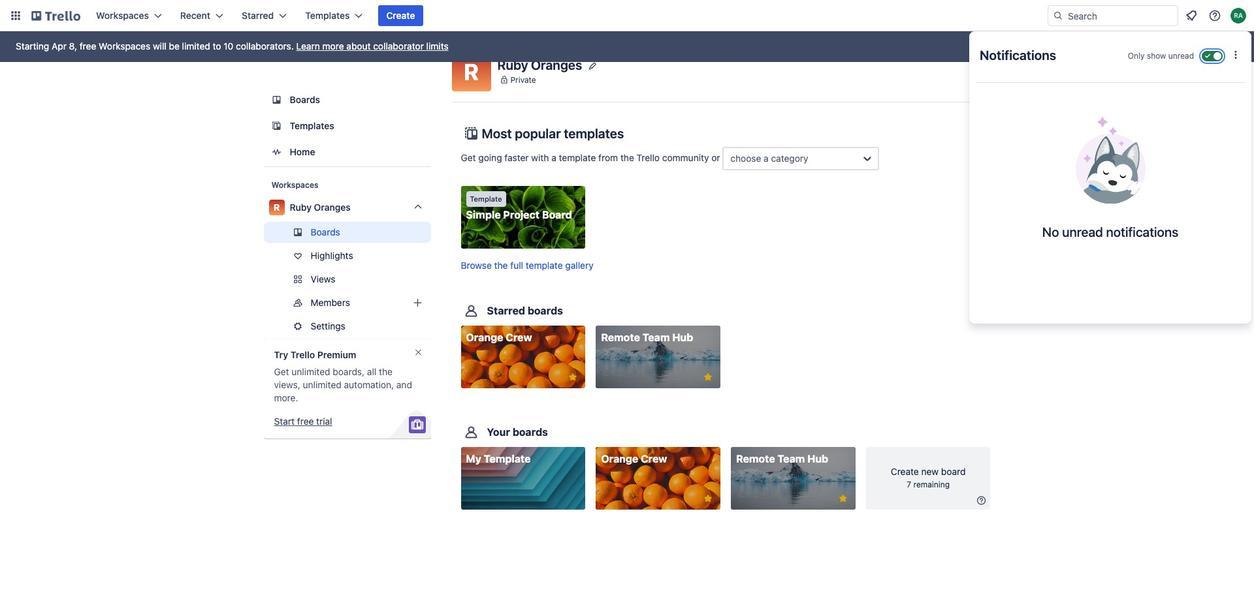 Task type: locate. For each thing, give the bounding box(es) containing it.
r down the home icon
[[274, 202, 280, 213]]

0 horizontal spatial unread
[[1063, 225, 1104, 240]]

1 horizontal spatial click to unstar this board. it will be removed from your starred list. image
[[702, 372, 714, 384]]

0 vertical spatial template
[[559, 152, 596, 163]]

0 horizontal spatial team
[[643, 332, 670, 344]]

boards right your
[[513, 427, 548, 439]]

templates up 'more'
[[305, 10, 350, 21]]

remote team hub for remote team hub link to the top
[[601, 332, 694, 344]]

template
[[470, 195, 502, 203], [484, 454, 531, 466]]

1 horizontal spatial remote
[[737, 454, 775, 466]]

1 horizontal spatial the
[[494, 260, 508, 271]]

orange
[[466, 332, 503, 344], [601, 454, 639, 466]]

0 horizontal spatial hub
[[673, 332, 694, 344]]

remote team hub
[[601, 332, 694, 344], [737, 454, 829, 466]]

about
[[347, 41, 371, 52]]

ruby
[[498, 57, 528, 72], [290, 202, 312, 213]]

0 vertical spatial remote
[[601, 332, 640, 344]]

orange for the topmost orange crew link
[[466, 332, 503, 344]]

boards right board image
[[290, 94, 320, 105]]

gallery
[[565, 260, 594, 271]]

starred down full
[[487, 305, 525, 317]]

ruby anderson (rubyanderson7) image
[[1231, 8, 1247, 24]]

0 horizontal spatial remote
[[601, 332, 640, 344]]

templates inside popup button
[[305, 10, 350, 21]]

create inside the create button
[[386, 10, 415, 21]]

team
[[643, 332, 670, 344], [778, 454, 805, 466]]

trello left 'community'
[[637, 152, 660, 163]]

0 vertical spatial orange
[[466, 332, 503, 344]]

boards link up templates link
[[264, 88, 431, 112]]

0 vertical spatial r
[[464, 58, 479, 85]]

1 vertical spatial orange
[[601, 454, 639, 466]]

1 horizontal spatial free
[[297, 416, 314, 427]]

1 horizontal spatial orange
[[601, 454, 639, 466]]

0 vertical spatial ruby
[[498, 57, 528, 72]]

starred for starred
[[242, 10, 274, 21]]

browse
[[461, 260, 492, 271]]

1 horizontal spatial crew
[[641, 454, 667, 466]]

unread right no
[[1063, 225, 1104, 240]]

1 vertical spatial templates
[[290, 120, 334, 131]]

1 horizontal spatial oranges
[[531, 57, 582, 72]]

0 vertical spatial template
[[470, 195, 502, 203]]

1 horizontal spatial team
[[778, 454, 805, 466]]

r left private
[[464, 58, 479, 85]]

0 vertical spatial boards
[[528, 305, 563, 317]]

1 horizontal spatial ruby oranges
[[498, 57, 582, 72]]

hub
[[673, 332, 694, 344], [808, 454, 829, 466]]

boards down browse the full template gallery link
[[528, 305, 563, 317]]

1 horizontal spatial create
[[891, 467, 919, 478]]

the inside try trello premium get unlimited boards, all the views, unlimited automation, and more.
[[379, 367, 393, 378]]

2 horizontal spatial the
[[621, 152, 634, 163]]

the right all
[[379, 367, 393, 378]]

members
[[311, 297, 350, 308]]

1 horizontal spatial r
[[464, 58, 479, 85]]

1 horizontal spatial hub
[[808, 454, 829, 466]]

starred up collaborators.
[[242, 10, 274, 21]]

0 vertical spatial remote team hub
[[601, 332, 694, 344]]

remote for the bottom remote team hub link
[[737, 454, 775, 466]]

1 horizontal spatial a
[[764, 153, 769, 164]]

free left trial
[[297, 416, 314, 427]]

from
[[599, 152, 618, 163]]

views link
[[264, 269, 431, 290]]

boards for starred boards
[[528, 305, 563, 317]]

0 horizontal spatial orange crew link
[[461, 326, 586, 389]]

will
[[153, 41, 166, 52]]

0 vertical spatial team
[[643, 332, 670, 344]]

limits
[[426, 41, 449, 52]]

1 vertical spatial remote team hub
[[737, 454, 829, 466]]

0 notifications image
[[1184, 8, 1200, 24]]

remaining
[[914, 481, 950, 490]]

0 vertical spatial templates
[[305, 10, 350, 21]]

open information menu image
[[1209, 9, 1222, 22]]

templates
[[305, 10, 350, 21], [290, 120, 334, 131]]

0 vertical spatial starred
[[242, 10, 274, 21]]

a
[[552, 152, 557, 163], [764, 153, 769, 164]]

get
[[461, 152, 476, 163], [274, 367, 289, 378]]

oranges
[[531, 57, 582, 72], [314, 202, 351, 213]]

unlimited
[[292, 367, 330, 378], [303, 380, 342, 391]]

starred for starred boards
[[487, 305, 525, 317]]

0 horizontal spatial remote team hub link
[[596, 326, 721, 389]]

unlimited up the views,
[[292, 367, 330, 378]]

0 horizontal spatial remote team hub
[[601, 332, 694, 344]]

learn
[[296, 41, 320, 52]]

0 vertical spatial free
[[80, 41, 96, 52]]

0 vertical spatial oranges
[[531, 57, 582, 72]]

1 vertical spatial ruby oranges
[[290, 202, 351, 213]]

1 horizontal spatial remote team hub link
[[731, 448, 856, 511]]

orange crew for orange crew link to the right
[[601, 454, 667, 466]]

0 vertical spatial the
[[621, 152, 634, 163]]

0 horizontal spatial click to unstar this board. it will be removed from your starred list. image
[[567, 372, 579, 384]]

2 boards link from the top
[[264, 222, 431, 243]]

boards,
[[333, 367, 365, 378]]

boards
[[290, 94, 320, 105], [311, 227, 340, 238]]

0 vertical spatial create
[[386, 10, 415, 21]]

create button
[[379, 5, 423, 26]]

0 horizontal spatial get
[[274, 367, 289, 378]]

get left going at the top of the page
[[461, 152, 476, 163]]

template down the templates
[[559, 152, 596, 163]]

0 horizontal spatial oranges
[[314, 202, 351, 213]]

0 horizontal spatial crew
[[506, 332, 532, 344]]

click to unstar this board. it will be removed from your starred list. image for remote team hub link to the top
[[702, 372, 714, 384]]

1 vertical spatial orange crew link
[[596, 448, 721, 511]]

0 horizontal spatial trello
[[291, 350, 315, 361]]

1 vertical spatial ruby
[[290, 202, 312, 213]]

unread right show
[[1169, 51, 1195, 61]]

1 horizontal spatial starred
[[487, 305, 525, 317]]

boards up highlights
[[311, 227, 340, 238]]

template inside template simple project board
[[470, 195, 502, 203]]

the right from
[[621, 152, 634, 163]]

crew
[[506, 332, 532, 344], [641, 454, 667, 466]]

1 vertical spatial get
[[274, 367, 289, 378]]

2 horizontal spatial click to unstar this board. it will be removed from your starred list. image
[[838, 494, 849, 505]]

0 vertical spatial boards link
[[264, 88, 431, 112]]

new
[[922, 467, 939, 478]]

8,
[[69, 41, 77, 52]]

orange crew for the topmost orange crew link
[[466, 332, 532, 344]]

create inside create new board 7 remaining
[[891, 467, 919, 478]]

the for get going faster with a template from the trello community or
[[621, 152, 634, 163]]

boards link
[[264, 88, 431, 112], [264, 222, 431, 243]]

1 vertical spatial starred
[[487, 305, 525, 317]]

1 vertical spatial template
[[526, 260, 563, 271]]

orange crew link
[[461, 326, 586, 389], [596, 448, 721, 511]]

1 horizontal spatial orange crew
[[601, 454, 667, 466]]

most popular templates
[[482, 126, 624, 141]]

ruby down home
[[290, 202, 312, 213]]

create up 7
[[891, 467, 919, 478]]

ruby oranges up highlights
[[290, 202, 351, 213]]

ruby up private
[[498, 57, 528, 72]]

remote team hub link
[[596, 326, 721, 389], [731, 448, 856, 511]]

most
[[482, 126, 512, 141]]

0 vertical spatial ruby oranges
[[498, 57, 582, 72]]

0 vertical spatial get
[[461, 152, 476, 163]]

template simple project board
[[466, 195, 572, 221]]

start free trial
[[274, 416, 332, 427]]

1 vertical spatial free
[[297, 416, 314, 427]]

1 vertical spatial trello
[[291, 350, 315, 361]]

starred boards
[[487, 305, 563, 317]]

primary element
[[0, 0, 1255, 31]]

free
[[80, 41, 96, 52], [297, 416, 314, 427]]

0 horizontal spatial starred
[[242, 10, 274, 21]]

free inside button
[[297, 416, 314, 427]]

0 horizontal spatial free
[[80, 41, 96, 52]]

ruby oranges up private
[[498, 57, 582, 72]]

free right "8,"
[[80, 41, 96, 52]]

templates up home
[[290, 120, 334, 131]]

1 vertical spatial the
[[494, 260, 508, 271]]

ruby oranges
[[498, 57, 582, 72], [290, 202, 351, 213]]

create up collaborator
[[386, 10, 415, 21]]

choose a category
[[731, 153, 809, 164]]

1 vertical spatial crew
[[641, 454, 667, 466]]

get up the views,
[[274, 367, 289, 378]]

oranges up private
[[531, 57, 582, 72]]

boards link up highlights link
[[264, 222, 431, 243]]

start free trial button
[[274, 416, 332, 429]]

1 horizontal spatial unread
[[1169, 51, 1195, 61]]

1 vertical spatial boards link
[[264, 222, 431, 243]]

0 vertical spatial crew
[[506, 332, 532, 344]]

my template link
[[461, 448, 586, 511]]

boards
[[528, 305, 563, 317], [513, 427, 548, 439]]

1 vertical spatial orange crew
[[601, 454, 667, 466]]

unlimited down the boards,
[[303, 380, 342, 391]]

the left full
[[494, 260, 508, 271]]

full
[[511, 260, 523, 271]]

template up simple
[[470, 195, 502, 203]]

no
[[1043, 225, 1060, 240]]

r
[[464, 58, 479, 85], [274, 202, 280, 213]]

orange crew
[[466, 332, 532, 344], [601, 454, 667, 466]]

0 horizontal spatial ruby
[[290, 202, 312, 213]]

0 vertical spatial orange crew
[[466, 332, 532, 344]]

try trello premium get unlimited boards, all the views, unlimited automation, and more.
[[274, 350, 412, 404]]

more.
[[274, 393, 298, 404]]

templates link
[[264, 114, 431, 138]]

trello
[[637, 152, 660, 163], [291, 350, 315, 361]]

0 horizontal spatial orange
[[466, 332, 503, 344]]

1 boards link from the top
[[264, 88, 431, 112]]

click to unstar this board. it will be removed from your starred list. image
[[567, 372, 579, 384], [702, 372, 714, 384], [838, 494, 849, 505]]

add image
[[410, 295, 426, 311]]

create for create
[[386, 10, 415, 21]]

oranges up highlights
[[314, 202, 351, 213]]

0 horizontal spatial the
[[379, 367, 393, 378]]

1 vertical spatial remote
[[737, 454, 775, 466]]

starred
[[242, 10, 274, 21], [487, 305, 525, 317]]

1 vertical spatial boards
[[513, 427, 548, 439]]

template
[[559, 152, 596, 163], [526, 260, 563, 271]]

1 vertical spatial create
[[891, 467, 919, 478]]

a right 'choose'
[[764, 153, 769, 164]]

create for create new board 7 remaining
[[891, 467, 919, 478]]

members link
[[264, 293, 431, 314]]

r inside button
[[464, 58, 479, 85]]

0 vertical spatial hub
[[673, 332, 694, 344]]

template right full
[[526, 260, 563, 271]]

get inside try trello premium get unlimited boards, all the views, unlimited automation, and more.
[[274, 367, 289, 378]]

a right with
[[552, 152, 557, 163]]

0 vertical spatial boards
[[290, 94, 320, 105]]

collaborators.
[[236, 41, 294, 52]]

0 horizontal spatial r
[[274, 202, 280, 213]]

the for try trello premium get unlimited boards, all the views, unlimited automation, and more.
[[379, 367, 393, 378]]

0 horizontal spatial ruby oranges
[[290, 202, 351, 213]]

1 horizontal spatial trello
[[637, 152, 660, 163]]

sm image
[[975, 495, 988, 508]]

0 horizontal spatial create
[[386, 10, 415, 21]]

get going faster with a template from the trello community or
[[461, 152, 723, 163]]

starred inside popup button
[[242, 10, 274, 21]]

workspaces button
[[88, 5, 170, 26]]

0 horizontal spatial orange crew
[[466, 332, 532, 344]]

1 vertical spatial oranges
[[314, 202, 351, 213]]

click to unstar this board. it will be removed from your starred list. image inside orange crew link
[[567, 372, 579, 384]]

trello right try
[[291, 350, 315, 361]]

template down your
[[484, 454, 531, 466]]

more
[[323, 41, 344, 52]]



Task type: describe. For each thing, give the bounding box(es) containing it.
be
[[169, 41, 180, 52]]

create new board 7 remaining
[[891, 467, 966, 490]]

to
[[213, 41, 221, 52]]

all
[[367, 367, 377, 378]]

trial
[[316, 416, 332, 427]]

remote for remote team hub link to the top
[[601, 332, 640, 344]]

premium
[[317, 350, 356, 361]]

settings link
[[264, 316, 431, 337]]

popular
[[515, 126, 561, 141]]

automation,
[[344, 380, 394, 391]]

1 vertical spatial remote team hub link
[[731, 448, 856, 511]]

0 vertical spatial orange crew link
[[461, 326, 586, 389]]

1 vertical spatial hub
[[808, 454, 829, 466]]

notifications
[[1107, 225, 1179, 240]]

back to home image
[[31, 5, 80, 26]]

10
[[224, 41, 234, 52]]

only
[[1128, 51, 1145, 61]]

1 vertical spatial unlimited
[[303, 380, 342, 391]]

going
[[479, 152, 502, 163]]

0 vertical spatial remote team hub link
[[596, 326, 721, 389]]

click to unstar this board. it will be removed from your starred list. image for the bottom remote team hub link
[[838, 494, 849, 505]]

0 horizontal spatial a
[[552, 152, 557, 163]]

apr
[[52, 41, 67, 52]]

and
[[397, 380, 412, 391]]

search image
[[1053, 10, 1064, 21]]

template board image
[[269, 118, 285, 134]]

7
[[907, 481, 912, 490]]

1 horizontal spatial ruby
[[498, 57, 528, 72]]

no unread notifications
[[1043, 225, 1179, 240]]

templates button
[[298, 5, 371, 26]]

crew for orange crew link to the right
[[641, 454, 667, 466]]

start
[[274, 416, 295, 427]]

starting apr 8, free workspaces will be limited to 10 collaborators. learn more about collaborator limits
[[16, 41, 449, 52]]

click to unstar this board. it will be removed from your starred list. image for the topmost orange crew link
[[567, 372, 579, 384]]

home
[[290, 146, 315, 157]]

taco image
[[1076, 117, 1146, 204]]

faster
[[505, 152, 529, 163]]

community
[[662, 152, 709, 163]]

notifications
[[980, 48, 1057, 63]]

settings
[[311, 321, 346, 332]]

1 vertical spatial template
[[484, 454, 531, 466]]

r button
[[452, 52, 491, 91]]

orange for orange crew link to the right
[[601, 454, 639, 466]]

1 vertical spatial boards
[[311, 227, 340, 238]]

1 horizontal spatial orange crew link
[[596, 448, 721, 511]]

with
[[532, 152, 549, 163]]

category
[[771, 153, 809, 164]]

0 vertical spatial trello
[[637, 152, 660, 163]]

home image
[[269, 144, 285, 160]]

simple
[[466, 209, 501, 221]]

trello inside try trello premium get unlimited boards, all the views, unlimited automation, and more.
[[291, 350, 315, 361]]

crew for the topmost orange crew link
[[506, 332, 532, 344]]

Search field
[[1064, 6, 1178, 25]]

1 vertical spatial unread
[[1063, 225, 1104, 240]]

browse the full template gallery link
[[461, 260, 594, 271]]

board
[[542, 209, 572, 221]]

private
[[511, 75, 536, 85]]

1 vertical spatial r
[[274, 202, 280, 213]]

views
[[311, 274, 336, 285]]

board
[[942, 467, 966, 478]]

0 vertical spatial unread
[[1169, 51, 1195, 61]]

project
[[503, 209, 540, 221]]

limited
[[182, 41, 210, 52]]

recent button
[[172, 5, 231, 26]]

1 horizontal spatial get
[[461, 152, 476, 163]]

click to unstar this board. it will be removed from your starred list. image
[[702, 494, 714, 505]]

0 vertical spatial unlimited
[[292, 367, 330, 378]]

remote team hub for the bottom remote team hub link
[[737, 454, 829, 466]]

starred button
[[234, 5, 295, 26]]

board image
[[269, 92, 285, 108]]

workspaces inside the workspaces dropdown button
[[96, 10, 149, 21]]

choose
[[731, 153, 762, 164]]

home link
[[264, 140, 431, 164]]

templates
[[564, 126, 624, 141]]

highlights
[[311, 250, 353, 261]]

browse the full template gallery
[[461, 260, 594, 271]]

your boards
[[487, 427, 548, 439]]

1 vertical spatial workspaces
[[99, 41, 150, 52]]

recent
[[180, 10, 210, 21]]

or
[[712, 152, 720, 163]]

try
[[274, 350, 288, 361]]

boards for your boards
[[513, 427, 548, 439]]

my
[[466, 454, 482, 466]]

learn more about collaborator limits link
[[296, 41, 449, 52]]

only show unread
[[1128, 51, 1195, 61]]

2 vertical spatial workspaces
[[272, 180, 319, 190]]

highlights link
[[264, 246, 431, 267]]

your
[[487, 427, 510, 439]]

collaborator
[[373, 41, 424, 52]]

starting
[[16, 41, 49, 52]]

show
[[1147, 51, 1167, 61]]

1 vertical spatial team
[[778, 454, 805, 466]]

my template
[[466, 454, 531, 466]]

views,
[[274, 380, 300, 391]]



Task type: vqa. For each thing, say whether or not it's contained in the screenshot.
more in the left top of the page
yes



